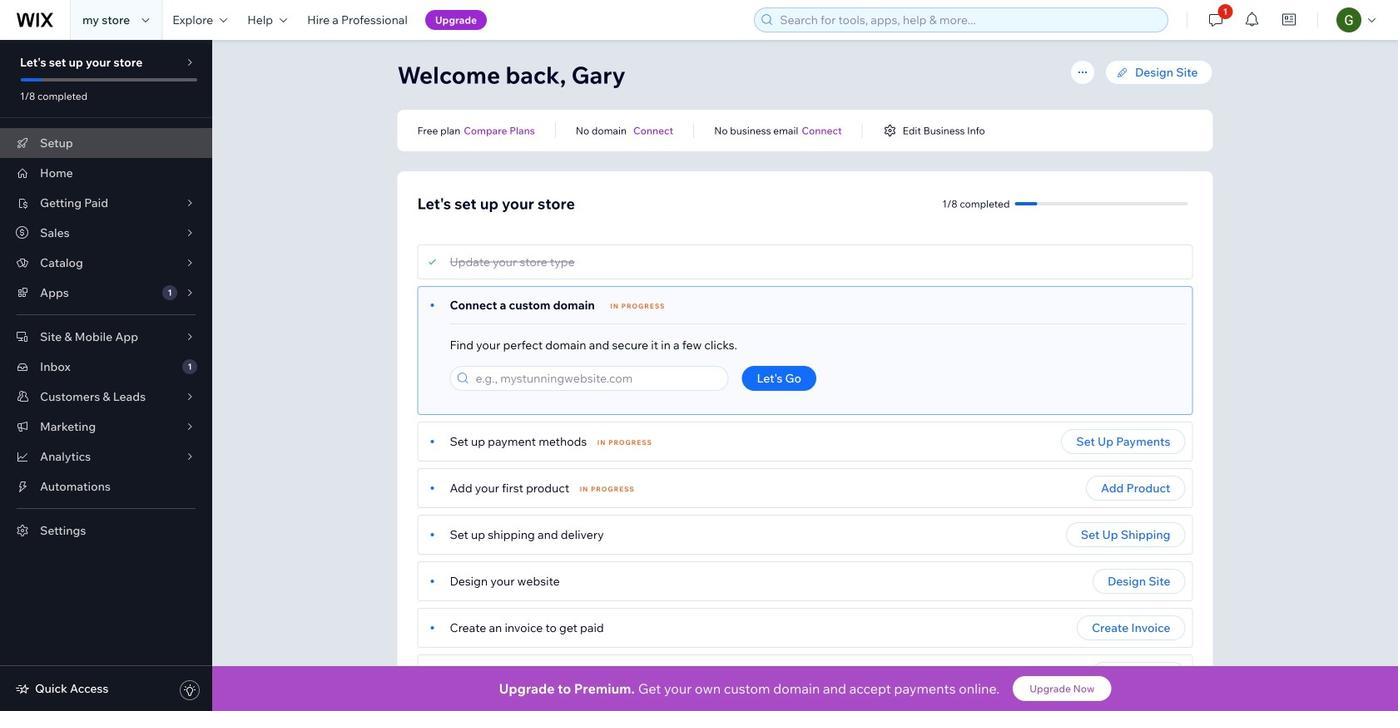 Task type: locate. For each thing, give the bounding box(es) containing it.
e.g., mystunningwebsite.com field
[[471, 367, 723, 390]]



Task type: describe. For each thing, give the bounding box(es) containing it.
sidebar element
[[0, 40, 212, 712]]

Search for tools, apps, help & more... field
[[775, 8, 1163, 32]]



Task type: vqa. For each thing, say whether or not it's contained in the screenshot.
e.g., mystunningwebsite.com field
yes



